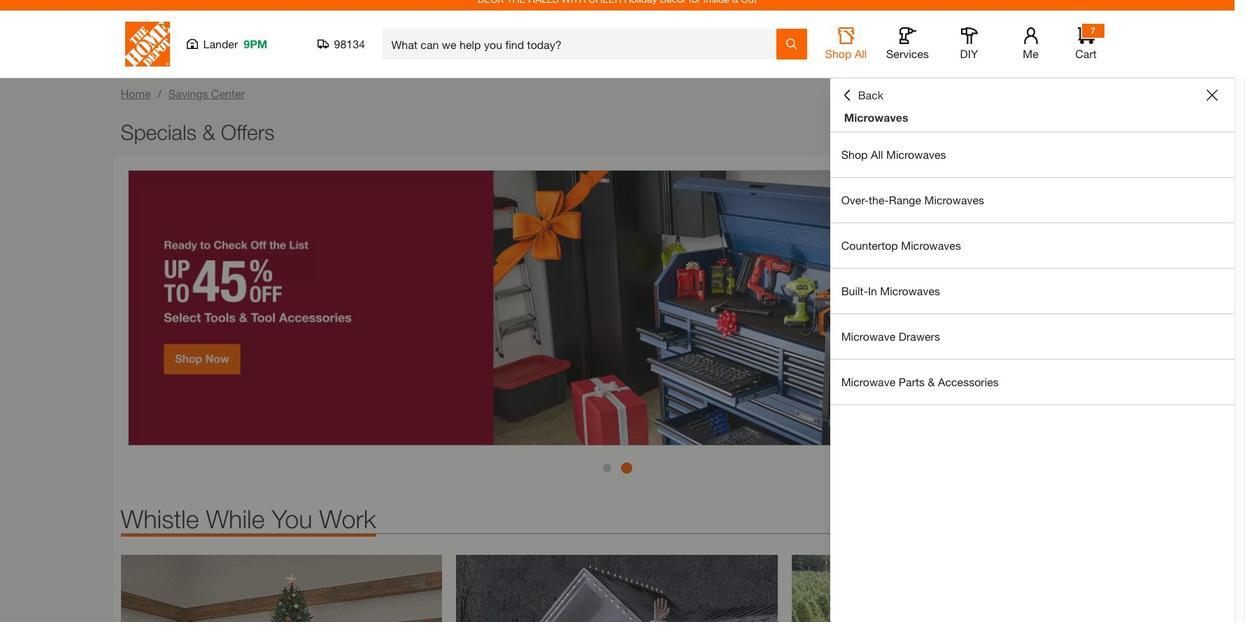 Task type: describe. For each thing, give the bounding box(es) containing it.
& inside 'menu'
[[928, 375, 935, 388]]

98134
[[334, 37, 365, 50]]

microwave drawers
[[842, 330, 941, 343]]

the home depot logo image
[[125, 22, 170, 66]]

shop all
[[825, 47, 867, 60]]

home
[[121, 87, 151, 100]]

home link
[[121, 87, 151, 100]]

parts
[[899, 375, 925, 388]]

savings center
[[169, 87, 245, 100]]

lander 9pm
[[203, 37, 268, 50]]

microwave parts & accessories link
[[830, 360, 1235, 404]]

countertop microwaves link
[[830, 223, 1235, 268]]

offers
[[221, 120, 275, 144]]

microwave for microwave drawers
[[842, 330, 896, 343]]

you
[[272, 504, 312, 534]]

while
[[206, 504, 265, 534]]

in
[[868, 284, 878, 297]]

savings center link
[[169, 87, 245, 100]]

center
[[211, 87, 245, 100]]

9pm
[[244, 37, 268, 50]]

specials
[[121, 120, 197, 144]]

lander
[[203, 37, 238, 50]]

microwaves down over-the-range microwaves
[[902, 239, 961, 252]]

built-in microwaves
[[842, 284, 941, 297]]

98134 button
[[317, 37, 366, 51]]

services
[[887, 47, 929, 60]]

over-the-range microwaves
[[842, 193, 985, 206]]

whistle while you work
[[121, 504, 376, 534]]

services button
[[886, 27, 930, 61]]

all for shop all
[[855, 47, 867, 60]]

over-the-range microwaves link
[[830, 178, 1235, 223]]

1  image from the left
[[121, 555, 443, 622]]

microwave for microwave parts & accessories
[[842, 375, 896, 388]]

cart
[[1076, 47, 1097, 60]]

3  image from the left
[[793, 555, 1114, 622]]

diy button
[[947, 27, 992, 61]]

back button
[[842, 88, 884, 102]]

0 horizontal spatial &
[[202, 120, 215, 144]]

7
[[1091, 25, 1096, 36]]

microwaves up over-the-range microwaves
[[887, 148, 947, 161]]

all for shop all microwaves
[[871, 148, 884, 161]]

work
[[319, 504, 376, 534]]

drawer close image
[[1207, 90, 1218, 101]]

shop all microwaves
[[842, 148, 947, 161]]

over-
[[842, 193, 869, 206]]

countertop
[[842, 239, 898, 252]]

me
[[1023, 47, 1039, 60]]



Task type: vqa. For each thing, say whether or not it's contained in the screenshot.
Information
no



Task type: locate. For each thing, give the bounding box(es) containing it.
all inside button
[[855, 47, 867, 60]]

shop
[[825, 47, 852, 60], [842, 148, 868, 161]]

microwave drawers link
[[830, 314, 1235, 359]]

all inside 'menu'
[[871, 148, 884, 161]]

0 vertical spatial all
[[855, 47, 867, 60]]

& right parts
[[928, 375, 935, 388]]

accessories
[[938, 375, 999, 388]]

drawers
[[899, 330, 941, 343]]

savings
[[169, 87, 208, 100]]

shop inside button
[[825, 47, 852, 60]]

1 vertical spatial microwave
[[842, 375, 896, 388]]

all up the-
[[871, 148, 884, 161]]

shop for shop all
[[825, 47, 852, 60]]

&
[[202, 120, 215, 144], [928, 375, 935, 388]]

0 vertical spatial shop
[[825, 47, 852, 60]]

menu containing shop all microwaves
[[830, 132, 1235, 405]]

microwave parts & accessories
[[842, 375, 999, 388]]

microwave
[[842, 330, 896, 343], [842, 375, 896, 388]]

diy
[[961, 47, 979, 60]]

feedback link image
[[1227, 237, 1246, 312]]

built-in microwaves link
[[830, 269, 1235, 314]]

2 horizontal spatial  image
[[793, 555, 1114, 622]]

1 microwave from the top
[[842, 330, 896, 343]]

built-
[[842, 284, 868, 297]]

2 microwave from the top
[[842, 375, 896, 388]]

the-
[[869, 193, 889, 206]]

0 vertical spatial microwave
[[842, 330, 896, 343]]

specials & offers
[[121, 120, 275, 144]]

me button
[[1009, 27, 1054, 61]]

microwave down in
[[842, 330, 896, 343]]

0 horizontal spatial  image
[[121, 555, 443, 622]]

shop up over-
[[842, 148, 868, 161]]

1 vertical spatial shop
[[842, 148, 868, 161]]

cart 7
[[1076, 25, 1097, 60]]

range
[[889, 193, 922, 206]]

microwaves
[[844, 111, 909, 124], [887, 148, 947, 161], [925, 193, 985, 206], [902, 239, 961, 252], [881, 284, 941, 297]]

shop for shop all microwaves
[[842, 148, 868, 161]]

What can we help you find today? search field
[[392, 29, 776, 59]]

2  image from the left
[[457, 555, 779, 622]]

1 vertical spatial all
[[871, 148, 884, 161]]

shop up back button on the top of the page
[[825, 47, 852, 60]]

1 horizontal spatial all
[[871, 148, 884, 161]]

microwaves down back
[[844, 111, 909, 124]]

& down savings center link
[[202, 120, 215, 144]]

microwaves right in
[[881, 284, 941, 297]]

menu
[[830, 132, 1235, 405]]

1 vertical spatial &
[[928, 375, 935, 388]]

all
[[855, 47, 867, 60], [871, 148, 884, 161]]

countertop microwaves
[[842, 239, 961, 252]]

back
[[858, 88, 884, 101]]

whistle
[[121, 504, 199, 534]]

microwaves right range
[[925, 193, 985, 206]]

microwave left parts
[[842, 375, 896, 388]]

shop all button
[[824, 27, 869, 61]]

shop all microwaves link
[[830, 132, 1235, 177]]

 image
[[121, 555, 443, 622], [457, 555, 779, 622], [793, 555, 1114, 622]]

1 horizontal spatial &
[[928, 375, 935, 388]]

up to 45% off select tools & tool accessories image
[[128, 170, 1107, 446]]

0 horizontal spatial all
[[855, 47, 867, 60]]

1 horizontal spatial  image
[[457, 555, 779, 622]]

0 vertical spatial &
[[202, 120, 215, 144]]

all up back button on the top of the page
[[855, 47, 867, 60]]



